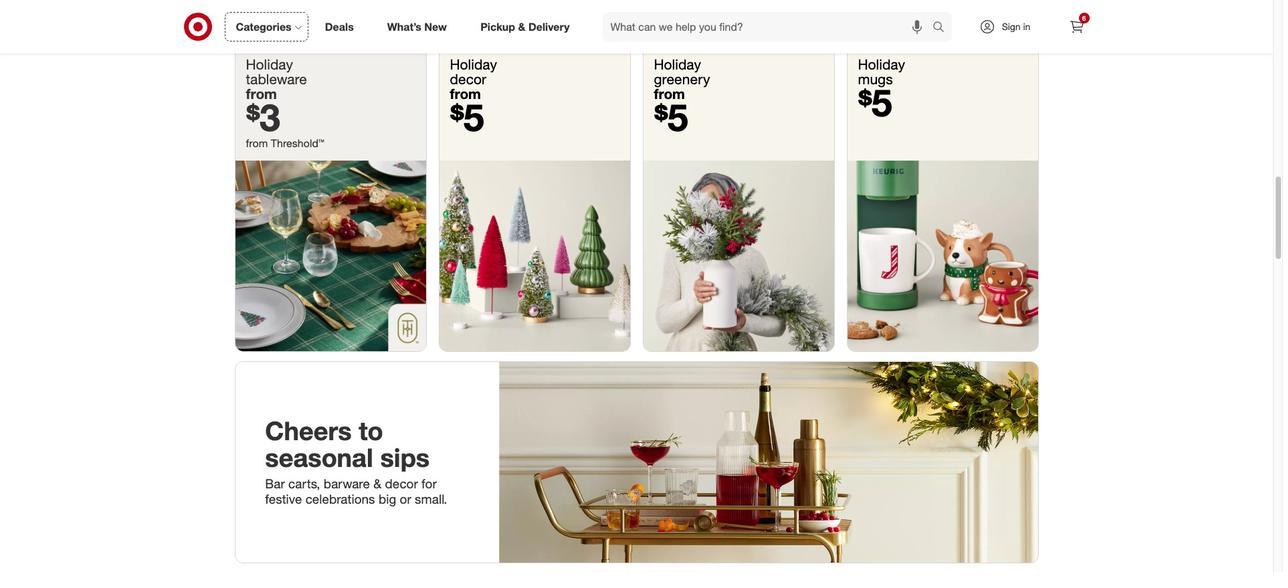 Task type: describe. For each thing, give the bounding box(es) containing it.
from for decor
[[450, 85, 481, 103]]

$5 for holiday greenery from
[[654, 95, 689, 140]]

categories link
[[225, 12, 308, 41]]

™
[[318, 137, 324, 150]]

greenery
[[654, 70, 710, 88]]

what's new
[[387, 20, 447, 33]]

holiday greenery from
[[654, 56, 710, 103]]

threshold
[[271, 137, 318, 150]]

what's
[[387, 20, 422, 33]]

deals
[[325, 20, 354, 33]]

$3
[[246, 95, 280, 140]]

$5 for holiday decor from
[[450, 95, 484, 140]]

sign in
[[1002, 21, 1031, 32]]

celebrations
[[306, 491, 375, 507]]

6 link
[[1062, 12, 1092, 41]]

& inside the cheers to seasonal sips bar carts, barware & decor for festive celebrations big or small.
[[374, 476, 382, 492]]

small.
[[415, 491, 447, 507]]

6
[[1083, 14, 1086, 22]]

deals link
[[314, 12, 371, 41]]

sign
[[1002, 21, 1021, 32]]

holiday decor from
[[450, 56, 497, 103]]

1 horizontal spatial &
[[518, 20, 526, 33]]

from threshold ™
[[246, 137, 324, 150]]

carts,
[[289, 476, 320, 492]]

holiday mugs
[[858, 56, 905, 88]]

tableware
[[246, 70, 307, 88]]

sips
[[380, 442, 430, 473]]



Task type: locate. For each thing, give the bounding box(es) containing it.
sign in link
[[968, 12, 1052, 41]]

search
[[927, 21, 959, 35]]

categories
[[236, 20, 292, 33]]

bar
[[265, 476, 285, 492]]

decor down pickup
[[450, 70, 487, 88]]

pickup & delivery
[[481, 20, 570, 33]]

2 horizontal spatial $5
[[858, 80, 893, 125]]

1 horizontal spatial $5
[[654, 95, 689, 140]]

0 vertical spatial decor
[[450, 70, 487, 88]]

seasonal
[[265, 442, 373, 473]]

for
[[422, 476, 437, 492]]

3 holiday from the left
[[654, 56, 701, 73]]

holiday tableware from
[[246, 56, 307, 103]]

from inside holiday greenery from
[[654, 85, 685, 103]]

mugs
[[858, 70, 893, 88]]

or
[[400, 491, 411, 507]]

4 holiday from the left
[[858, 56, 905, 73]]

new
[[425, 20, 447, 33]]

barware
[[324, 476, 370, 492]]

pickup & delivery link
[[469, 12, 587, 41]]

0 vertical spatial &
[[518, 20, 526, 33]]

in
[[1024, 21, 1031, 32]]

from inside holiday tableware from
[[246, 85, 277, 103]]

holiday inside holiday greenery from
[[654, 56, 701, 73]]

search button
[[927, 12, 959, 44]]

from for tableware
[[246, 85, 277, 103]]

What can we help you find? suggestions appear below search field
[[603, 12, 936, 41]]

& right pickup
[[518, 20, 526, 33]]

from for greenery
[[654, 85, 685, 103]]

holiday for decor
[[450, 56, 497, 73]]

decor inside the cheers to seasonal sips bar carts, barware & decor for festive celebrations big or small.
[[385, 476, 418, 492]]

from inside holiday decor from
[[450, 85, 481, 103]]

1 horizontal spatial decor
[[450, 70, 487, 88]]

carousel region
[[235, 0, 1038, 46]]

0 horizontal spatial $5
[[450, 95, 484, 140]]

from
[[246, 85, 277, 103], [450, 85, 481, 103], [654, 85, 685, 103], [246, 137, 268, 150]]

big
[[379, 491, 396, 507]]

delivery
[[529, 20, 570, 33]]

cheers
[[265, 415, 352, 446]]

1 holiday from the left
[[246, 56, 293, 73]]

0 horizontal spatial &
[[374, 476, 382, 492]]

pickup
[[481, 20, 515, 33]]

cheers to seasonal sips bar carts, barware & decor for festive celebrations big or small.
[[265, 415, 447, 507]]

0 horizontal spatial decor
[[385, 476, 418, 492]]

holiday
[[246, 56, 293, 73], [450, 56, 497, 73], [654, 56, 701, 73], [858, 56, 905, 73]]

what's new link
[[376, 12, 464, 41]]

1 vertical spatial decor
[[385, 476, 418, 492]]

decor
[[450, 70, 487, 88], [385, 476, 418, 492]]

holiday inside holiday tableware from
[[246, 56, 293, 73]]

decor inside holiday decor from
[[450, 70, 487, 88]]

$5
[[858, 80, 893, 125], [450, 95, 484, 140], [654, 95, 689, 140]]

&
[[518, 20, 526, 33], [374, 476, 382, 492]]

2 holiday from the left
[[450, 56, 497, 73]]

to
[[359, 415, 383, 446]]

festive
[[265, 491, 302, 507]]

& right barware
[[374, 476, 382, 492]]

holiday for tableware
[[246, 56, 293, 73]]

1 vertical spatial &
[[374, 476, 382, 492]]

holiday for greenery
[[654, 56, 701, 73]]

decor down sips
[[385, 476, 418, 492]]



Task type: vqa. For each thing, say whether or not it's contained in the screenshot.
Yellow Onion - each image
no



